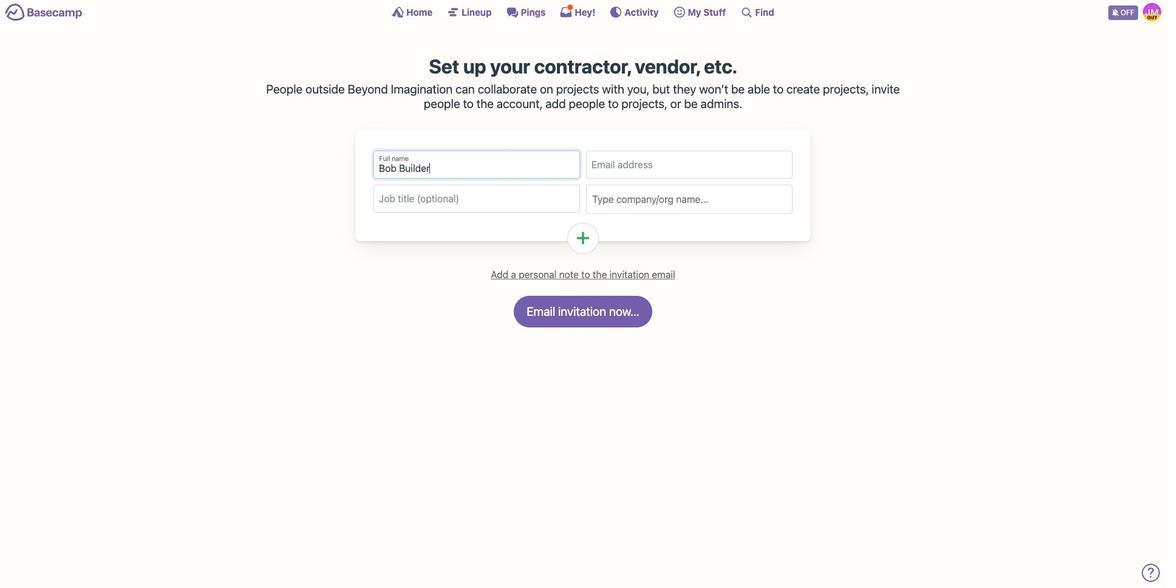 Task type: locate. For each thing, give the bounding box(es) containing it.
switch accounts image
[[5, 3, 83, 22]]

Email address email field
[[586, 151, 793, 178]]

Type company/org name… text field
[[592, 190, 788, 208]]

main element
[[0, 0, 1167, 24]]

None submit
[[514, 296, 653, 327]]

Full name text field
[[374, 151, 580, 178]]



Task type: vqa. For each thing, say whether or not it's contained in the screenshot.
Cheryl Walters IMAGE at the right top of page
no



Task type: describe. For each thing, give the bounding box(es) containing it.
keyboard shortcut: ⌘ + / image
[[741, 6, 753, 18]]

jer mill image
[[1144, 3, 1162, 21]]

Job title (optional) text field
[[374, 185, 580, 213]]



